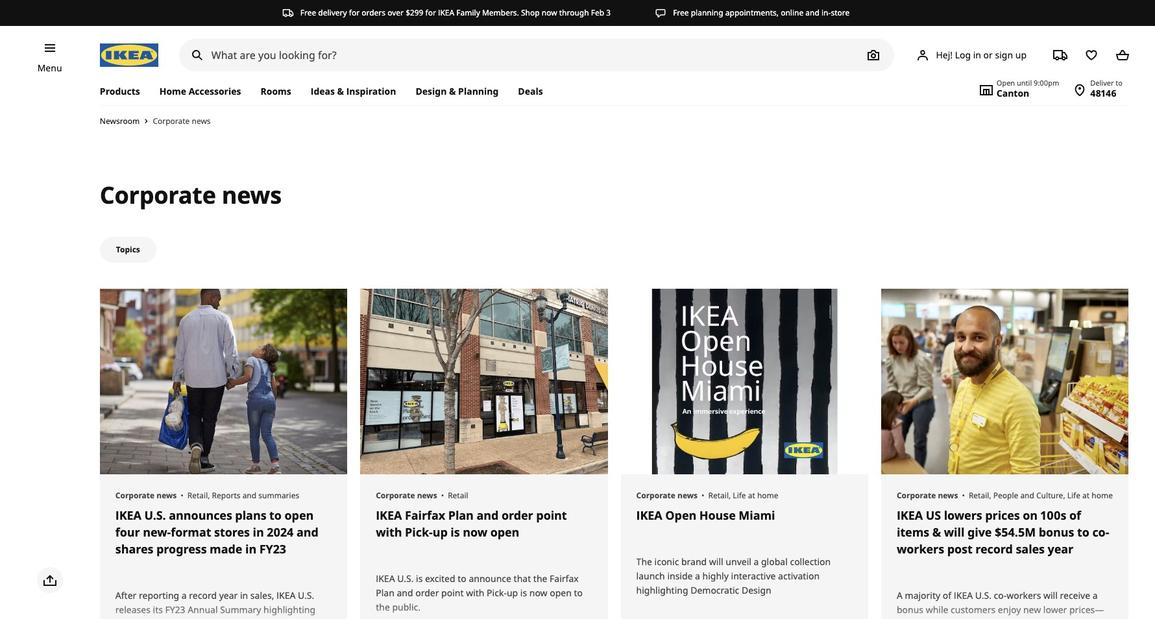 Task type: locate. For each thing, give the bounding box(es) containing it.
1 horizontal spatial plan
[[448, 508, 474, 523]]

open left until
[[997, 78, 1015, 88]]

prices
[[985, 508, 1020, 523]]

1 vertical spatial point
[[441, 587, 464, 599]]

in left or on the top of page
[[973, 48, 981, 61]]

the left the public.
[[376, 601, 390, 613]]

0 vertical spatial co-
[[1093, 524, 1109, 540]]

0 horizontal spatial open
[[285, 508, 314, 523]]

will up highly
[[709, 556, 723, 568]]

and right 2024
[[297, 524, 319, 540]]

0 vertical spatial workers
[[897, 541, 944, 557]]

the down customers
[[949, 618, 963, 619]]

0 vertical spatial highlighting
[[636, 584, 688, 596]]

year up summary
[[219, 589, 238, 602]]

&
[[337, 85, 344, 97], [449, 85, 456, 97], [932, 524, 941, 540]]

to inside the ikea us lowers prices on 100s of items & will give $54.5m bonus to co- workers post record sales year
[[1077, 524, 1090, 540]]

1 horizontal spatial is
[[451, 524, 460, 540]]

in up summary
[[240, 589, 248, 602]]

all
[[897, 618, 907, 619]]

will inside the ikea us lowers prices on 100s of items & will give $54.5m bonus to co- workers post record sales year
[[944, 524, 965, 540]]

democratic
[[691, 584, 739, 596]]

retail for retail
[[448, 490, 468, 501]]

2 vertical spatial will
[[1044, 589, 1058, 602]]

2 vertical spatial up
[[507, 587, 518, 599]]

and up the public.
[[397, 587, 413, 599]]

2 horizontal spatial will
[[1044, 589, 1058, 602]]

will inside the iconic brand will unveil a global collection launch inside a highly interactive activation highlighting democratic design
[[709, 556, 723, 568]]

order inside ikea u.s. is excited to announce that the fairfax plan and order point with pick-up is now open to the public.
[[415, 587, 439, 599]]

0 horizontal spatial will
[[709, 556, 723, 568]]

1 vertical spatial open
[[490, 524, 519, 540]]

retail up ikea fairfax plan and order point with pick-up is now open
[[448, 490, 468, 501]]

0 horizontal spatial point
[[441, 587, 464, 599]]

the inside "after reporting a record year in sales, ikea u.s. releases its fy23 annual summary highlighting the company's commitments to becoming mo"
[[115, 618, 129, 619]]

retail up announces
[[187, 490, 208, 501]]

1 home from the left
[[757, 490, 779, 501]]

planning
[[691, 7, 723, 18]]

1 horizontal spatial fairfax
[[550, 572, 579, 585]]

0 horizontal spatial fairfax
[[405, 508, 445, 523]]

record up annual
[[189, 589, 217, 602]]

hej! log in or sign up
[[936, 48, 1027, 61]]

free
[[300, 7, 316, 18], [673, 7, 689, 18]]

order down excited
[[415, 587, 439, 599]]

bonus inside "a majority of ikea u.s. co-workers will receive a bonus while customers enjoy new lower prices— all ahead of the holidays."
[[897, 604, 924, 616]]

will up lower
[[1044, 589, 1058, 602]]

lower
[[1044, 604, 1067, 616]]

of up while
[[943, 589, 952, 602]]

1 vertical spatial co-
[[994, 589, 1007, 602]]

highlighting up becoming
[[264, 604, 315, 616]]

design down interactive
[[742, 584, 771, 596]]

2 life from the left
[[1067, 490, 1081, 501]]

feb
[[591, 7, 604, 18]]

& for design
[[449, 85, 456, 97]]

open left the house
[[665, 508, 697, 523]]

record down give
[[976, 541, 1013, 557]]

now
[[542, 7, 557, 18], [463, 524, 487, 540], [529, 587, 548, 599]]

0 horizontal spatial at
[[748, 490, 755, 501]]

1 vertical spatial workers
[[1007, 589, 1041, 602]]

0 horizontal spatial open
[[665, 508, 697, 523]]

menu
[[37, 62, 62, 74]]

and
[[806, 7, 820, 18], [242, 490, 256, 501], [1020, 490, 1034, 501], [477, 508, 499, 523], [297, 524, 319, 540], [397, 587, 413, 599]]

the right "that" at the bottom left
[[533, 572, 547, 585]]

and up announce
[[477, 508, 499, 523]]

shares
[[115, 541, 153, 557]]

retail people and culture life at home
[[969, 490, 1113, 501]]

at
[[748, 490, 755, 501], [1083, 490, 1090, 501]]

9:00pm
[[1034, 78, 1059, 88]]

0 horizontal spatial record
[[189, 589, 217, 602]]

home right culture
[[1092, 490, 1113, 501]]

store
[[831, 7, 850, 18]]

a down brand on the bottom
[[695, 570, 700, 582]]

0 horizontal spatial with
[[376, 524, 402, 540]]

retail for retail people and culture life at home
[[969, 490, 989, 501]]

free left 'planning' at right
[[673, 7, 689, 18]]

& for ideas
[[337, 85, 344, 97]]

us
[[926, 508, 941, 523]]

shop
[[521, 7, 540, 18]]

0 vertical spatial is
[[451, 524, 460, 540]]

announces
[[169, 508, 232, 523]]

life
[[733, 490, 746, 501], [1067, 490, 1081, 501]]

corporate news
[[153, 115, 211, 126], [100, 179, 282, 211], [115, 490, 177, 501], [376, 490, 437, 501], [636, 490, 698, 501], [897, 490, 958, 501]]

a
[[897, 589, 903, 602]]

of right 100s
[[1070, 508, 1081, 523]]

at right culture
[[1083, 490, 1090, 501]]

0 horizontal spatial highlighting
[[264, 604, 315, 616]]

home accessories link
[[150, 78, 251, 105]]

1 vertical spatial fy23
[[165, 604, 185, 616]]

2 vertical spatial open
[[550, 587, 572, 599]]

give
[[968, 524, 992, 540]]

highly
[[703, 570, 729, 582]]

2 horizontal spatial &
[[932, 524, 941, 540]]

will inside "a majority of ikea u.s. co-workers will receive a bonus while customers enjoy new lower prices— all ahead of the holidays."
[[1044, 589, 1058, 602]]

news for ikea us lowers prices on 100s of items & will give $54.5m bonus to co- workers post record sales year
[[938, 490, 958, 501]]

orders
[[362, 7, 386, 18]]

pick- up excited
[[405, 524, 433, 540]]

highlighting for ikea u.s. announces plans to open four new-format stores in 2024 and shares progress made in fy23
[[264, 604, 315, 616]]

1 horizontal spatial order
[[502, 508, 533, 523]]

year inside "after reporting a record year in sales, ikea u.s. releases its fy23 annual summary highlighting the company's commitments to becoming mo"
[[219, 589, 238, 602]]

unveil
[[726, 556, 751, 568]]

pick-
[[405, 524, 433, 540], [487, 587, 507, 599]]

1 vertical spatial highlighting
[[264, 604, 315, 616]]

fy23 down 2024
[[259, 541, 286, 557]]

launch
[[636, 570, 665, 582]]

0 horizontal spatial bonus
[[897, 604, 924, 616]]

0 horizontal spatial free
[[300, 7, 316, 18]]

u.s. inside "a majority of ikea u.s. co-workers will receive a bonus while customers enjoy new lower prices— all ahead of the holidays."
[[975, 589, 992, 602]]

1 horizontal spatial at
[[1083, 490, 1090, 501]]

annual
[[188, 604, 218, 616]]

0 horizontal spatial pick-
[[405, 524, 433, 540]]

u.s. up customers
[[975, 589, 992, 602]]

1 vertical spatial up
[[433, 524, 448, 540]]

corporate news for ikea us lowers prices on 100s of items & will give $54.5m bonus to co- workers post record sales year
[[897, 490, 958, 501]]

0 horizontal spatial year
[[219, 589, 238, 602]]

its
[[153, 604, 163, 616]]

in down plans
[[253, 524, 264, 540]]

1 vertical spatial plan
[[376, 587, 394, 599]]

0 vertical spatial fairfax
[[405, 508, 445, 523]]

free delivery for orders over $299 for ikea family members. shop now through feb 3 link
[[282, 7, 611, 19]]

up inside ikea u.s. is excited to announce that the fairfax plan and order point with pick-up is now open to the public.
[[507, 587, 518, 599]]

0 vertical spatial of
[[1070, 508, 1081, 523]]

0 vertical spatial now
[[542, 7, 557, 18]]

highlighting down launch
[[636, 584, 688, 596]]

1 vertical spatial bonus
[[897, 604, 924, 616]]

0 horizontal spatial co-
[[994, 589, 1007, 602]]

1 horizontal spatial pick-
[[487, 587, 507, 599]]

1 for from the left
[[349, 7, 360, 18]]

1 horizontal spatial design
[[742, 584, 771, 596]]

a right reporting
[[182, 589, 187, 602]]

1 vertical spatial design
[[742, 584, 771, 596]]

is left excited
[[416, 572, 423, 585]]

0 horizontal spatial order
[[415, 587, 439, 599]]

0 vertical spatial order
[[502, 508, 533, 523]]

releases
[[115, 604, 151, 616]]

0 vertical spatial pick-
[[405, 524, 433, 540]]

1 vertical spatial with
[[466, 587, 484, 599]]

menu button
[[37, 61, 62, 75]]

48146
[[1091, 87, 1117, 99]]

lowers
[[944, 508, 982, 523]]

reports
[[212, 490, 240, 501]]

1 vertical spatial fairfax
[[550, 572, 579, 585]]

workers down items on the right of the page
[[897, 541, 944, 557]]

highlighting for ikea open house miami
[[636, 584, 688, 596]]

corporate for ikea u.s. announces plans to open four new-format stores in 2024 and shares progress made in fy23
[[115, 490, 155, 501]]

home up miami
[[757, 490, 779, 501]]

up right sign
[[1016, 48, 1027, 61]]

is
[[451, 524, 460, 540], [416, 572, 423, 585], [520, 587, 527, 599]]

free inside the free delivery for orders over $299 for ikea family members. shop now through feb 3 link
[[300, 7, 316, 18]]

u.s. up the public.
[[397, 572, 414, 585]]

2 horizontal spatial open
[[550, 587, 572, 599]]

0 vertical spatial with
[[376, 524, 402, 540]]

retail life at home
[[708, 490, 779, 501]]

highlighting inside "after reporting a record year in sales, ikea u.s. releases its fy23 annual summary highlighting the company's commitments to becoming mo"
[[264, 604, 315, 616]]

workers up new at bottom
[[1007, 589, 1041, 602]]

u.s. inside "after reporting a record year in sales, ikea u.s. releases its fy23 annual summary highlighting the company's commitments to becoming mo"
[[298, 589, 314, 602]]

1 horizontal spatial open
[[997, 78, 1015, 88]]

ahead
[[909, 618, 936, 619]]

retail up lowers
[[969, 490, 989, 501]]

company's
[[132, 618, 177, 619]]

u.s. up "new-"
[[144, 508, 166, 523]]

year right the sales
[[1048, 541, 1074, 557]]

1 vertical spatial record
[[189, 589, 217, 602]]

& left planning
[[449, 85, 456, 97]]

of inside the ikea us lowers prices on 100s of items & will give $54.5m bonus to co- workers post record sales year
[[1070, 508, 1081, 523]]

0 horizontal spatial fy23
[[165, 604, 185, 616]]

1 horizontal spatial record
[[976, 541, 1013, 557]]

record inside the ikea us lowers prices on 100s of items & will give $54.5m bonus to co- workers post record sales year
[[976, 541, 1013, 557]]

bonus
[[1039, 524, 1074, 540], [897, 604, 924, 616]]

free planning appointments, online and in-store
[[673, 7, 850, 18]]

free left the delivery on the left top of the page
[[300, 7, 316, 18]]

bonus inside the ikea us lowers prices on 100s of items & will give $54.5m bonus to co- workers post record sales year
[[1039, 524, 1074, 540]]

for right $299
[[425, 7, 436, 18]]

up inside ikea fairfax plan and order point with pick-up is now open
[[433, 524, 448, 540]]

of down while
[[938, 618, 947, 619]]

& down us
[[932, 524, 941, 540]]

0 vertical spatial record
[[976, 541, 1013, 557]]

progress
[[156, 541, 207, 557]]

to
[[1116, 78, 1123, 88], [269, 508, 282, 523], [1077, 524, 1090, 540], [458, 572, 467, 585], [574, 587, 583, 599], [241, 618, 250, 619]]

pick- down announce
[[487, 587, 507, 599]]

None search field
[[179, 39, 895, 71]]

1 horizontal spatial free
[[673, 7, 689, 18]]

is down "that" at the bottom left
[[520, 587, 527, 599]]

2 vertical spatial of
[[938, 618, 947, 619]]

bonus up 'all'
[[897, 604, 924, 616]]

to inside "deliver to 48146"
[[1116, 78, 1123, 88]]

co- inside the ikea us lowers prices on 100s of items & will give $54.5m bonus to co- workers post record sales year
[[1093, 524, 1109, 540]]

appointments,
[[725, 7, 779, 18]]

0 horizontal spatial &
[[337, 85, 344, 97]]

2 home from the left
[[1092, 490, 1113, 501]]

0 vertical spatial bonus
[[1039, 524, 1074, 540]]

new
[[1023, 604, 1041, 616]]

ikea logotype, go to start page image
[[100, 43, 158, 67]]

now right shop
[[542, 7, 557, 18]]

home accessories
[[159, 85, 241, 97]]

corporate for ikea us lowers prices on 100s of items & will give $54.5m bonus to co- workers post record sales year
[[897, 490, 936, 501]]

design left planning
[[416, 85, 447, 97]]

bonus down 100s
[[1039, 524, 1074, 540]]

1 vertical spatial is
[[416, 572, 423, 585]]

0 vertical spatial design
[[416, 85, 447, 97]]

0 horizontal spatial up
[[433, 524, 448, 540]]

order
[[502, 508, 533, 523], [415, 587, 439, 599]]

canton
[[997, 87, 1030, 99]]

& right ideas
[[337, 85, 344, 97]]

retail up the house
[[708, 490, 729, 501]]

or
[[984, 48, 993, 61]]

format
[[171, 524, 211, 540]]

1 vertical spatial will
[[709, 556, 723, 568]]

house
[[699, 508, 736, 523]]

at up miami
[[748, 490, 755, 501]]

1 horizontal spatial life
[[1067, 490, 1081, 501]]

inside
[[667, 570, 693, 582]]

highlighting
[[636, 584, 688, 596], [264, 604, 315, 616]]

2 vertical spatial now
[[529, 587, 548, 599]]

1 at from the left
[[748, 490, 755, 501]]

1 horizontal spatial workers
[[1007, 589, 1041, 602]]

fy23 right its
[[165, 604, 185, 616]]

0 horizontal spatial for
[[349, 7, 360, 18]]

0 vertical spatial open
[[285, 508, 314, 523]]

a majority of ikea u.s. co-workers will receive a bonus while customers enjoy new lower prices— all ahead of the holidays.
[[897, 589, 1104, 619]]

ikea
[[438, 7, 454, 18], [115, 508, 141, 523], [376, 508, 402, 523], [636, 508, 662, 523], [897, 508, 923, 523], [376, 572, 395, 585], [276, 589, 296, 602], [954, 589, 973, 602]]

brand
[[681, 556, 707, 568]]

1 horizontal spatial year
[[1048, 541, 1074, 557]]

the
[[533, 572, 547, 585], [376, 601, 390, 613], [115, 618, 129, 619], [949, 618, 963, 619]]

order up "that" at the bottom left
[[502, 508, 533, 523]]

a inside "a majority of ikea u.s. co-workers will receive a bonus while customers enjoy new lower prices— all ahead of the holidays."
[[1093, 589, 1098, 602]]

1 horizontal spatial point
[[536, 508, 567, 523]]

1 horizontal spatial bonus
[[1039, 524, 1074, 540]]

a up prices—
[[1093, 589, 1098, 602]]

announce
[[469, 572, 511, 585]]

and left in-
[[806, 7, 820, 18]]

1 vertical spatial year
[[219, 589, 238, 602]]

retail reports and summaries
[[187, 490, 299, 501]]

sales
[[1016, 541, 1045, 557]]

0 vertical spatial up
[[1016, 48, 1027, 61]]

now inside ikea fairfax plan and order point with pick-up is now open
[[463, 524, 487, 540]]

record inside "after reporting a record year in sales, ikea u.s. releases its fy23 annual summary highlighting the company's commitments to becoming mo"
[[189, 589, 217, 602]]

1 horizontal spatial co-
[[1093, 524, 1109, 540]]

life up miami
[[733, 490, 746, 501]]

1 horizontal spatial &
[[449, 85, 456, 97]]

0 horizontal spatial design
[[416, 85, 447, 97]]

0 vertical spatial year
[[1048, 541, 1074, 557]]

1 horizontal spatial up
[[507, 587, 518, 599]]

0 horizontal spatial workers
[[897, 541, 944, 557]]

open until 9:00pm canton
[[997, 78, 1059, 99]]

while
[[926, 604, 949, 616]]

0 horizontal spatial plan
[[376, 587, 394, 599]]

is up excited
[[451, 524, 460, 540]]

accessories
[[189, 85, 241, 97]]

1 vertical spatial pick-
[[487, 587, 507, 599]]

0 horizontal spatial home
[[757, 490, 779, 501]]

0 vertical spatial will
[[944, 524, 965, 540]]

customers
[[951, 604, 996, 616]]

highlighting inside the iconic brand will unveil a global collection launch inside a highly interactive activation highlighting democratic design
[[636, 584, 688, 596]]

1 horizontal spatial for
[[425, 7, 436, 18]]

workers inside the ikea us lowers prices on 100s of items & will give $54.5m bonus to co- workers post record sales year
[[897, 541, 944, 557]]

ikea inside "after reporting a record year in sales, ikea u.s. releases its fy23 annual summary highlighting the company's commitments to becoming mo"
[[276, 589, 296, 602]]

1 horizontal spatial highlighting
[[636, 584, 688, 596]]

corporate news for ikea open house miami
[[636, 490, 698, 501]]

majority
[[905, 589, 941, 602]]

fy23
[[259, 541, 286, 557], [165, 604, 185, 616]]

1 horizontal spatial fy23
[[259, 541, 286, 557]]

in
[[973, 48, 981, 61], [253, 524, 264, 540], [245, 541, 256, 557], [240, 589, 248, 602]]

for left orders
[[349, 7, 360, 18]]

until
[[1017, 78, 1032, 88]]

stores
[[214, 524, 250, 540]]

will up post
[[944, 524, 965, 540]]

0 vertical spatial open
[[997, 78, 1015, 88]]

1 vertical spatial now
[[463, 524, 487, 540]]

1 horizontal spatial will
[[944, 524, 965, 540]]

year inside the ikea us lowers prices on 100s of items & will give $54.5m bonus to co- workers post record sales year
[[1048, 541, 1074, 557]]

ideas & inspiration
[[311, 85, 396, 97]]

2 retail from the left
[[448, 490, 468, 501]]

2 at from the left
[[1083, 490, 1090, 501]]

& inside the ikea us lowers prices on 100s of items & will give $54.5m bonus to co- workers post record sales year
[[932, 524, 941, 540]]

0 horizontal spatial life
[[733, 490, 746, 501]]

u.s. right sales,
[[298, 589, 314, 602]]

1 retail from the left
[[187, 490, 208, 501]]

news for ikea u.s. announces plans to open four new-format stores in 2024 and shares progress made in fy23
[[157, 490, 177, 501]]

in-
[[822, 7, 831, 18]]

1 horizontal spatial with
[[466, 587, 484, 599]]

prices—
[[1070, 604, 1104, 616]]

1 free from the left
[[300, 7, 316, 18]]

family
[[456, 7, 480, 18]]

now down "that" at the bottom left
[[529, 587, 548, 599]]

4 retail from the left
[[969, 490, 989, 501]]

over
[[388, 7, 404, 18]]

1 horizontal spatial home
[[1092, 490, 1113, 501]]

free inside free planning appointments, online and in-store link
[[673, 7, 689, 18]]

plan
[[448, 508, 474, 523], [376, 587, 394, 599]]

0 vertical spatial point
[[536, 508, 567, 523]]

activation
[[778, 570, 820, 582]]

now up announce
[[463, 524, 487, 540]]

3 retail from the left
[[708, 490, 729, 501]]

0 vertical spatial plan
[[448, 508, 474, 523]]

in inside hej! log in or sign up link
[[973, 48, 981, 61]]

up down "that" at the bottom left
[[507, 587, 518, 599]]

up up excited
[[433, 524, 448, 540]]

home
[[757, 490, 779, 501], [1092, 490, 1113, 501]]

life right culture
[[1067, 490, 1081, 501]]

2 free from the left
[[673, 7, 689, 18]]

the down releases
[[115, 618, 129, 619]]

0 vertical spatial fy23
[[259, 541, 286, 557]]



Task type: vqa. For each thing, say whether or not it's contained in the screenshot.
open in IKEA U.S. is excited to announce that the Fairfax Plan and order point with Pick-up is now open to the public.
yes



Task type: describe. For each thing, give the bounding box(es) containing it.
the
[[636, 556, 652, 568]]

inspiration
[[346, 85, 396, 97]]

and inside ikea u.s. announces plans to open four new-format stores in 2024 and shares progress made in fy23
[[297, 524, 319, 540]]

free for free delivery for orders over $299 for ikea family members. shop now through feb 3
[[300, 7, 316, 18]]

four
[[115, 524, 140, 540]]

after
[[115, 589, 137, 602]]

on
[[1023, 508, 1038, 523]]

corporate news for ikea fairfax plan and order point with pick-up is now open
[[376, 490, 437, 501]]

$54.5m
[[995, 524, 1036, 540]]

2 horizontal spatial up
[[1016, 48, 1027, 61]]

commitments
[[179, 618, 239, 619]]

the inside "a majority of ikea u.s. co-workers will receive a bonus while customers enjoy new lower prices— all ahead of the holidays."
[[949, 618, 963, 619]]

ikea inside the ikea us lowers prices on 100s of items & will give $54.5m bonus to co- workers post record sales year
[[897, 508, 923, 523]]

that
[[514, 572, 531, 585]]

1 vertical spatial open
[[665, 508, 697, 523]]

sign
[[995, 48, 1013, 61]]

public.
[[392, 601, 421, 613]]

corporate news for ikea u.s. announces plans to open four new-format stores in 2024 and shares progress made in fy23
[[115, 490, 177, 501]]

hej! log in or sign up link
[[900, 42, 1042, 68]]

a inside "after reporting a record year in sales, ikea u.s. releases its fy23 annual summary highlighting the company's commitments to becoming mo"
[[182, 589, 187, 602]]

news for ikea fairfax plan and order point with pick-up is now open
[[417, 490, 437, 501]]

open inside ikea u.s. announces plans to open four new-format stores in 2024 and shares progress made in fy23
[[285, 508, 314, 523]]

3
[[606, 7, 611, 18]]

corporate for ikea fairfax plan and order point with pick-up is now open
[[376, 490, 415, 501]]

sales,
[[250, 589, 274, 602]]

online
[[781, 7, 804, 18]]

retail for retail life at home
[[708, 490, 729, 501]]

fy23 inside ikea u.s. announces plans to open four new-format stores in 2024 and shares progress made in fy23
[[259, 541, 286, 557]]

ideas & inspiration link
[[301, 78, 406, 105]]

enjoy
[[998, 604, 1021, 616]]

topics
[[116, 244, 140, 255]]

design inside the iconic brand will unveil a global collection launch inside a highly interactive activation highlighting democratic design
[[742, 584, 771, 596]]

pick- inside ikea fairfax plan and order point with pick-up is now open
[[405, 524, 433, 540]]

and inside ikea fairfax plan and order point with pick-up is now open
[[477, 508, 499, 523]]

Search by product text field
[[179, 39, 895, 71]]

open inside open until 9:00pm canton
[[997, 78, 1015, 88]]

open inside ikea u.s. is excited to announce that the fairfax plan and order point with pick-up is now open to the public.
[[550, 587, 572, 599]]

ikea u.s. is excited to announce that the fairfax plan and order point with pick-up is now open to the public.
[[376, 572, 583, 613]]

holidays.
[[965, 618, 1003, 619]]

corporate for ikea open house miami
[[636, 490, 676, 501]]

ideas
[[311, 85, 335, 97]]

summary
[[220, 604, 261, 616]]

global
[[761, 556, 788, 568]]

fairfax inside ikea fairfax plan and order point with pick-up is now open
[[405, 508, 445, 523]]

free for free planning appointments, online and in-store
[[673, 7, 689, 18]]

collection
[[790, 556, 831, 568]]

open inside ikea fairfax plan and order point with pick-up is now open
[[490, 524, 519, 540]]

0 horizontal spatial is
[[416, 572, 423, 585]]

ikea inside ikea fairfax plan and order point with pick-up is now open
[[376, 508, 402, 523]]

in right made
[[245, 541, 256, 557]]

fairfax inside ikea u.s. is excited to announce that the fairfax plan and order point with pick-up is now open to the public.
[[550, 572, 579, 585]]

is inside ikea fairfax plan and order point with pick-up is now open
[[451, 524, 460, 540]]

plans
[[235, 508, 266, 523]]

after reporting a record year in sales, ikea u.s. releases its fy23 annual summary highlighting the company's commitments to becoming mo
[[115, 589, 320, 619]]

point inside ikea fairfax plan and order point with pick-up is now open
[[536, 508, 567, 523]]

products
[[100, 85, 140, 97]]

plan inside ikea fairfax plan and order point with pick-up is now open
[[448, 508, 474, 523]]

u.s. inside ikea u.s. announces plans to open four new-format stores in 2024 and shares progress made in fy23
[[144, 508, 166, 523]]

co- inside "a majority of ikea u.s. co-workers will receive a bonus while customers enjoy new lower prices— all ahead of the holidays."
[[994, 589, 1007, 602]]

with inside ikea u.s. is excited to announce that the fairfax plan and order point with pick-up is now open to the public.
[[466, 587, 484, 599]]

ikea open house miami
[[636, 508, 775, 523]]

deals link
[[508, 78, 553, 105]]

a up interactive
[[754, 556, 759, 568]]

culture
[[1036, 490, 1063, 501]]

newsroom link
[[100, 116, 140, 127]]

summaries
[[258, 490, 299, 501]]

now inside ikea u.s. is excited to announce that the fairfax plan and order point with pick-up is now open to the public.
[[529, 587, 548, 599]]

pick- inside ikea u.s. is excited to announce that the fairfax plan and order point with pick-up is now open to the public.
[[487, 587, 507, 599]]

order inside ikea fairfax plan and order point with pick-up is now open
[[502, 508, 533, 523]]

free planning appointments, online and in-store link
[[655, 7, 850, 19]]

point inside ikea u.s. is excited to announce that the fairfax plan and order point with pick-up is now open to the public.
[[441, 587, 464, 599]]

miami
[[739, 508, 775, 523]]

rooms
[[261, 85, 291, 97]]

ikea us lowers prices on 100s of items & will give $54.5m bonus to co- workers post record sales year
[[897, 508, 1109, 557]]

to inside "after reporting a record year in sales, ikea u.s. releases its fy23 annual summary highlighting the company's commitments to becoming mo"
[[241, 618, 250, 619]]

2024
[[267, 524, 294, 540]]

interactive
[[731, 570, 776, 582]]

reporting
[[139, 589, 179, 602]]

plan inside ikea u.s. is excited to announce that the fairfax plan and order point with pick-up is now open to the public.
[[376, 587, 394, 599]]

2 for from the left
[[425, 7, 436, 18]]

ikea inside ikea u.s. is excited to announce that the fairfax plan and order point with pick-up is now open to the public.
[[376, 572, 395, 585]]

hej!
[[936, 48, 953, 61]]

fy23 inside "after reporting a record year in sales, ikea u.s. releases its fy23 annual summary highlighting the company's commitments to becoming mo"
[[165, 604, 185, 616]]

100s
[[1041, 508, 1067, 523]]

planning
[[458, 85, 499, 97]]

and up on
[[1020, 490, 1034, 501]]

members.
[[482, 7, 519, 18]]

ikea inside "a majority of ikea u.s. co-workers will receive a bonus while customers enjoy new lower prices— all ahead of the holidays."
[[954, 589, 973, 602]]

free delivery for orders over $299 for ikea family members. shop now through feb 3
[[300, 7, 611, 18]]

receive
[[1060, 589, 1090, 602]]

in inside "after reporting a record year in sales, ikea u.s. releases its fy23 annual summary highlighting the company's commitments to becoming mo"
[[240, 589, 248, 602]]

to inside ikea u.s. announces plans to open four new-format stores in 2024 and shares progress made in fy23
[[269, 508, 282, 523]]

workers inside "a majority of ikea u.s. co-workers will receive a bonus while customers enjoy new lower prices— all ahead of the holidays."
[[1007, 589, 1041, 602]]

u.s. inside ikea u.s. is excited to announce that the fairfax plan and order point with pick-up is now open to the public.
[[397, 572, 414, 585]]

becoming
[[252, 618, 295, 619]]

delivery
[[318, 7, 347, 18]]

retail for retail reports and summaries
[[187, 490, 208, 501]]

deals
[[518, 85, 543, 97]]

through
[[559, 7, 589, 18]]

news for ikea open house miami
[[678, 490, 698, 501]]

topics button
[[100, 237, 156, 263]]

iconic
[[655, 556, 679, 568]]

2 horizontal spatial is
[[520, 587, 527, 599]]

and inside ikea u.s. is excited to announce that the fairfax plan and order point with pick-up is now open to the public.
[[397, 587, 413, 599]]

ikea fairfax plan and order point with pick-up is now open
[[376, 508, 567, 540]]

ikea inside ikea u.s. announces plans to open four new-format stores in 2024 and shares progress made in fy23
[[115, 508, 141, 523]]

1 life from the left
[[733, 490, 746, 501]]

items
[[897, 524, 929, 540]]

post
[[947, 541, 973, 557]]

with inside ikea fairfax plan and order point with pick-up is now open
[[376, 524, 402, 540]]

ikea u.s. announces plans to open four new-format stores in 2024 and shares progress made in fy23
[[115, 508, 319, 557]]

1 vertical spatial of
[[943, 589, 952, 602]]

log
[[955, 48, 971, 61]]

and up plans
[[242, 490, 256, 501]]

home
[[159, 85, 186, 97]]

the iconic brand will unveil a global collection launch inside a highly interactive activation highlighting democratic design
[[636, 556, 831, 596]]

deliver
[[1091, 78, 1114, 88]]



